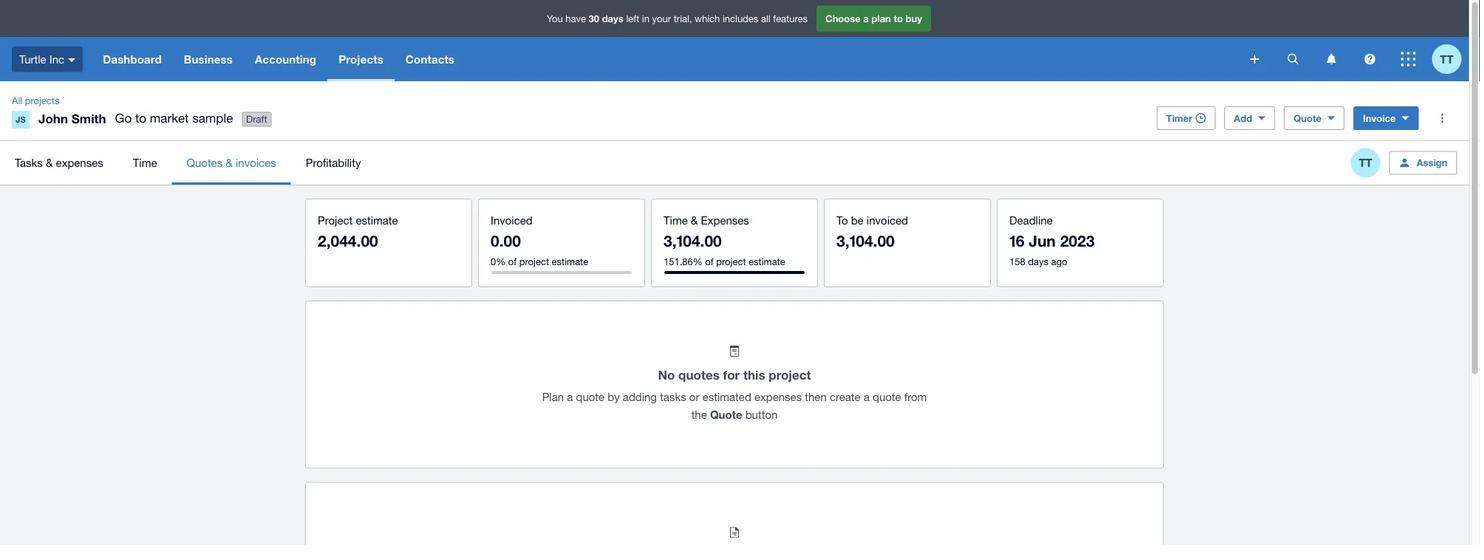 Task type: locate. For each thing, give the bounding box(es) containing it.
project
[[519, 256, 549, 267], [716, 256, 746, 267], [769, 368, 811, 382]]

expenses
[[56, 156, 103, 169], [754, 391, 802, 403]]

or
[[689, 391, 699, 403]]

1 vertical spatial time
[[664, 214, 688, 226]]

1 horizontal spatial days
[[1028, 256, 1049, 267]]

0 horizontal spatial tt
[[1359, 156, 1372, 170]]

1 horizontal spatial &
[[226, 156, 233, 169]]

project for quotes
[[769, 368, 811, 382]]

1 3,104.00 from the left
[[664, 232, 722, 250]]

jun
[[1029, 232, 1056, 250]]

tt button
[[1432, 37, 1469, 81]]

button
[[745, 408, 778, 421]]

0 horizontal spatial estimate
[[356, 214, 398, 226]]

3,104.00 up 151.86%
[[664, 232, 722, 250]]

expenses inside plan a quote by adding tasks or estimated expenses then create a quote from the
[[754, 391, 802, 403]]

turtle inc button
[[0, 37, 92, 81]]

0 horizontal spatial expenses
[[56, 156, 103, 169]]

1 horizontal spatial to
[[894, 13, 903, 24]]

project down expenses
[[716, 256, 746, 267]]

0 vertical spatial tt
[[1440, 52, 1454, 66]]

estimated
[[702, 391, 751, 403]]

2 horizontal spatial project
[[769, 368, 811, 382]]

quote inside popup button
[[1294, 112, 1322, 124]]

days down jun
[[1028, 256, 1049, 267]]

tt down invoice
[[1359, 156, 1372, 170]]

contacts
[[406, 52, 454, 66]]

1 vertical spatial days
[[1028, 256, 1049, 267]]

svg image
[[1288, 54, 1299, 65], [68, 58, 75, 62]]

estimate right 0%
[[552, 256, 588, 267]]

1 vertical spatial quote
[[710, 408, 742, 422]]

tasks
[[15, 156, 43, 169]]

project up then on the right of the page
[[769, 368, 811, 382]]

of right 0%
[[508, 256, 517, 267]]

a right plan
[[567, 391, 573, 403]]

trial,
[[674, 13, 692, 24]]

to
[[894, 13, 903, 24], [135, 111, 146, 125]]

tt up more options image
[[1440, 52, 1454, 66]]

of right 151.86%
[[705, 256, 714, 267]]

1 horizontal spatial estimate
[[552, 256, 588, 267]]

all projects
[[12, 95, 60, 106]]

estimate up the 2,044.00
[[356, 214, 398, 226]]

quote down estimated
[[710, 408, 742, 422]]

svg image up invoice
[[1364, 54, 1376, 65]]

business
[[184, 52, 233, 66]]

in
[[642, 13, 650, 24]]

john
[[38, 111, 68, 126]]

add button
[[1224, 106, 1275, 130]]

project for 0.00
[[519, 256, 549, 267]]

days right 30
[[602, 13, 624, 24]]

1 of from the left
[[508, 256, 517, 267]]

time & expenses 3,104.00 151.86% of project estimate
[[664, 214, 785, 267]]

1 horizontal spatial quote
[[873, 391, 901, 403]]

0.00
[[491, 232, 521, 250]]

svg image inside turtle inc popup button
[[68, 58, 75, 62]]

1 horizontal spatial of
[[705, 256, 714, 267]]

sample
[[192, 111, 233, 125]]

1 horizontal spatial time
[[664, 214, 688, 226]]

0%
[[491, 256, 506, 267]]

timer
[[1166, 112, 1193, 124]]

0 horizontal spatial of
[[508, 256, 517, 267]]

projects
[[25, 95, 60, 106]]

days inside deadline 16 jun 2023 158 days ago
[[1028, 256, 1049, 267]]

have
[[566, 13, 586, 24]]

tasks & expenses link
[[0, 141, 118, 185]]

to be invoiced 3,104.00
[[836, 214, 908, 250]]

quote
[[1294, 112, 1322, 124], [710, 408, 742, 422]]

& for time & expenses 3,104.00 151.86% of project estimate
[[691, 214, 698, 226]]

quote
[[576, 391, 605, 403], [873, 391, 901, 403]]

quote for quote button
[[710, 408, 742, 422]]

& left expenses
[[691, 214, 698, 226]]

2 3,104.00 from the left
[[836, 232, 895, 250]]

days inside banner
[[602, 13, 624, 24]]

accounting
[[255, 52, 316, 66]]

1 vertical spatial to
[[135, 111, 146, 125]]

banner
[[0, 0, 1469, 81]]

0 vertical spatial expenses
[[56, 156, 103, 169]]

project inside time & expenses 3,104.00 151.86% of project estimate
[[716, 256, 746, 267]]

30
[[589, 13, 599, 24]]

days
[[602, 13, 624, 24], [1028, 256, 1049, 267]]

turtle inc
[[19, 53, 64, 66]]

quote left from
[[873, 391, 901, 403]]

svg image up quote popup button
[[1288, 54, 1299, 65]]

choose a plan to buy
[[825, 13, 922, 24]]

of
[[508, 256, 517, 267], [705, 256, 714, 267]]

3,104.00 inside time & expenses 3,104.00 151.86% of project estimate
[[664, 232, 722, 250]]

be
[[851, 214, 864, 226]]

project inside invoiced 0.00 0% of project estimate
[[519, 256, 549, 267]]

estimate down expenses
[[749, 256, 785, 267]]

3,104.00 for to be invoiced 3,104.00
[[836, 232, 895, 250]]

project
[[318, 214, 353, 226]]

go
[[115, 111, 132, 125]]

time inside time & expenses 3,104.00 151.86% of project estimate
[[664, 214, 688, 226]]

time down market
[[133, 156, 157, 169]]

0 horizontal spatial quote
[[710, 408, 742, 422]]

profitability
[[306, 156, 361, 169]]

a left plan
[[863, 13, 869, 24]]

1 horizontal spatial 3,104.00
[[836, 232, 895, 250]]

3,104.00 for time & expenses 3,104.00 151.86% of project estimate
[[664, 232, 722, 250]]

3,104.00 down be
[[836, 232, 895, 250]]

quote button
[[1284, 106, 1344, 130]]

time
[[133, 156, 157, 169], [664, 214, 688, 226]]

quote for quote
[[1294, 112, 1322, 124]]

1 vertical spatial expenses
[[754, 391, 802, 403]]

0 horizontal spatial time
[[133, 156, 157, 169]]

expenses up button
[[754, 391, 802, 403]]

time up 151.86%
[[664, 214, 688, 226]]

invoices
[[236, 156, 276, 169]]

svg image
[[1401, 52, 1416, 67], [1327, 54, 1336, 65], [1364, 54, 1376, 65], [1250, 55, 1259, 64]]

quote left by
[[576, 391, 605, 403]]

2 horizontal spatial &
[[691, 214, 698, 226]]

from
[[904, 391, 927, 403]]

& inside time & expenses 3,104.00 151.86% of project estimate
[[691, 214, 698, 226]]

turtle
[[19, 53, 46, 66]]

3,104.00 inside to be invoiced 3,104.00
[[836, 232, 895, 250]]

navigation containing dashboard
[[92, 37, 1240, 81]]

projects
[[339, 52, 383, 66]]

0 horizontal spatial svg image
[[68, 58, 75, 62]]

dashboard
[[103, 52, 162, 66]]

add
[[1234, 112, 1252, 124]]

0 vertical spatial time
[[133, 156, 157, 169]]

2023
[[1060, 232, 1095, 250]]

1 horizontal spatial expenses
[[754, 391, 802, 403]]

&
[[46, 156, 53, 169], [226, 156, 233, 169], [691, 214, 698, 226]]

a for you have
[[863, 13, 869, 24]]

svg image right the inc
[[68, 58, 75, 62]]

1 horizontal spatial project
[[716, 256, 746, 267]]

navigation
[[92, 37, 1240, 81]]

svg image left tt popup button
[[1401, 52, 1416, 67]]

2 of from the left
[[705, 256, 714, 267]]

& right tasks
[[46, 156, 53, 169]]

project down 0.00
[[519, 256, 549, 267]]

& right the quotes
[[226, 156, 233, 169]]

0 horizontal spatial 3,104.00
[[664, 232, 722, 250]]

0 vertical spatial days
[[602, 13, 624, 24]]

16
[[1009, 232, 1024, 250]]

0 vertical spatial quote
[[1294, 112, 1322, 124]]

0 vertical spatial to
[[894, 13, 903, 24]]

a right create
[[864, 391, 870, 403]]

3,104.00
[[664, 232, 722, 250], [836, 232, 895, 250]]

1 horizontal spatial tt
[[1440, 52, 1454, 66]]

more options image
[[1428, 103, 1457, 133]]

0 horizontal spatial quote
[[576, 391, 605, 403]]

to right the go
[[135, 111, 146, 125]]

estimate
[[356, 214, 398, 226], [552, 256, 588, 267], [749, 256, 785, 267]]

svg image up quote popup button
[[1327, 54, 1336, 65]]

0 horizontal spatial project
[[519, 256, 549, 267]]

expenses down john smith
[[56, 156, 103, 169]]

2 horizontal spatial estimate
[[749, 256, 785, 267]]

to left buy
[[894, 13, 903, 24]]

to
[[836, 214, 848, 226]]

0 horizontal spatial days
[[602, 13, 624, 24]]

1 horizontal spatial quote
[[1294, 112, 1322, 124]]

0 horizontal spatial &
[[46, 156, 53, 169]]

quote right 'add' popup button at right
[[1294, 112, 1322, 124]]



Task type: describe. For each thing, give the bounding box(es) containing it.
tt inside tt popup button
[[1440, 52, 1454, 66]]

project estimate 2,044.00
[[318, 214, 398, 250]]

1 quote from the left
[[576, 391, 605, 403]]

of inside invoiced 0.00 0% of project estimate
[[508, 256, 517, 267]]

expenses
[[701, 214, 749, 226]]

estimate inside project estimate 2,044.00
[[356, 214, 398, 226]]

expenses inside tasks & expenses link
[[56, 156, 103, 169]]

you have 30 days left in your trial, which includes all features
[[547, 13, 808, 24]]

timer button
[[1157, 106, 1215, 130]]

inc
[[49, 53, 64, 66]]

invoiced 0.00 0% of project estimate
[[491, 214, 588, 267]]

left
[[626, 13, 639, 24]]

smith
[[71, 111, 106, 126]]

invoiced
[[867, 214, 908, 226]]

estimate inside invoiced 0.00 0% of project estimate
[[552, 256, 588, 267]]

your
[[652, 13, 671, 24]]

assign button
[[1389, 151, 1457, 175]]

accounting button
[[244, 37, 327, 81]]

projects button
[[327, 37, 394, 81]]

quotes & invoices link
[[172, 141, 291, 185]]

2,044.00
[[318, 232, 378, 250]]

all projects link
[[6, 93, 65, 108]]

banner containing dashboard
[[0, 0, 1469, 81]]

no quotes for this project
[[658, 368, 811, 382]]

invoiced
[[491, 214, 533, 226]]

for
[[723, 368, 740, 382]]

151.86%
[[664, 256, 703, 267]]

go to market sample
[[115, 111, 233, 125]]

then
[[805, 391, 827, 403]]

by
[[608, 391, 620, 403]]

quotes
[[187, 156, 223, 169]]

time for time & expenses 3,104.00 151.86% of project estimate
[[664, 214, 688, 226]]

profitability link
[[291, 141, 376, 185]]

0 horizontal spatial to
[[135, 111, 146, 125]]

john smith
[[38, 111, 106, 126]]

quotes & invoices
[[187, 156, 276, 169]]

adding
[[623, 391, 657, 403]]

all
[[761, 13, 770, 24]]

1 vertical spatial tt
[[1359, 156, 1372, 170]]

no
[[658, 368, 675, 382]]

of inside time & expenses 3,104.00 151.86% of project estimate
[[705, 256, 714, 267]]

the
[[691, 408, 707, 421]]

which
[[695, 13, 720, 24]]

deadline 16 jun 2023 158 days ago
[[1009, 214, 1095, 267]]

you
[[547, 13, 563, 24]]

tasks
[[660, 391, 686, 403]]

js
[[16, 115, 26, 125]]

all
[[12, 95, 22, 106]]

plan
[[542, 391, 564, 403]]

features
[[773, 13, 808, 24]]

dashboard link
[[92, 37, 173, 81]]

estimate inside time & expenses 3,104.00 151.86% of project estimate
[[749, 256, 785, 267]]

plan
[[871, 13, 891, 24]]

& for tasks & expenses
[[46, 156, 53, 169]]

invoice
[[1363, 112, 1396, 124]]

quote button
[[710, 408, 778, 422]]

invoice button
[[1353, 106, 1419, 130]]

draft
[[246, 114, 267, 125]]

deadline
[[1009, 214, 1053, 226]]

create
[[830, 391, 861, 403]]

assign
[[1417, 157, 1448, 168]]

buy
[[906, 13, 922, 24]]

ago
[[1051, 256, 1067, 267]]

plan a quote by adding tasks or estimated expenses then create a quote from the
[[542, 391, 927, 421]]

2 quote from the left
[[873, 391, 901, 403]]

time link
[[118, 141, 172, 185]]

this
[[743, 368, 765, 382]]

time for time
[[133, 156, 157, 169]]

choose
[[825, 13, 861, 24]]

market
[[150, 111, 189, 125]]

includes
[[723, 13, 758, 24]]

svg image up 'add' popup button at right
[[1250, 55, 1259, 64]]

1 horizontal spatial svg image
[[1288, 54, 1299, 65]]

quotes
[[678, 368, 720, 382]]

158
[[1009, 256, 1025, 267]]

a for no quotes for this project
[[567, 391, 573, 403]]

tasks & expenses
[[15, 156, 103, 169]]

& for quotes & invoices
[[226, 156, 233, 169]]

business button
[[173, 37, 244, 81]]



Task type: vqa. For each thing, say whether or not it's contained in the screenshot.
Draft
yes



